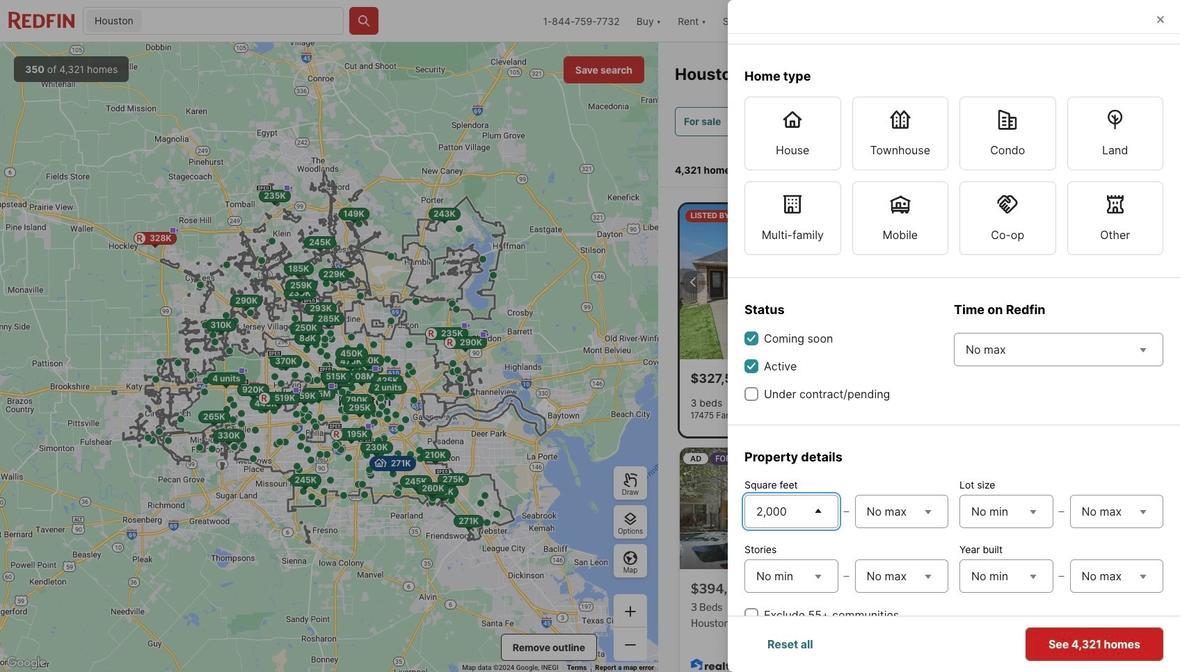 Task type: describe. For each thing, give the bounding box(es) containing it.
Add home to favorites checkbox
[[1126, 612, 1148, 634]]

number of bathrooms row
[[745, 0, 1164, 22]]

previous image
[[685, 274, 702, 291]]

toggle search results table view tab
[[1102, 150, 1150, 185]]

1 cell from the left
[[747, 0, 807, 19]]

advertisement image
[[672, 443, 919, 673]]

schedule a tour image
[[1073, 614, 1089, 631]]

share home image
[[1101, 614, 1117, 631]]

2 cell from the left
[[1108, 0, 1161, 19]]

add home to favorites image
[[1128, 614, 1145, 631]]



Task type: locate. For each thing, give the bounding box(es) containing it.
toggle search results photos view tab
[[1044, 150, 1099, 185]]

ad element
[[680, 448, 912, 673]]

submit search image
[[357, 14, 371, 28]]

dialog
[[728, 0, 1180, 673]]

list box
[[745, 97, 1164, 255]]

google image
[[3, 655, 49, 673]]

next image
[[890, 274, 906, 291]]

select a min and max value element
[[745, 493, 948, 532], [960, 493, 1164, 532], [745, 557, 948, 596], [960, 557, 1164, 596]]

option
[[745, 97, 841, 170], [852, 97, 948, 170], [960, 97, 1056, 170], [1067, 97, 1164, 170], [745, 182, 841, 255], [852, 182, 948, 255], [960, 182, 1056, 255], [1067, 182, 1164, 255]]

map region
[[0, 42, 658, 673]]

None checkbox
[[745, 332, 759, 346]]

None checkbox
[[745, 360, 759, 374], [745, 388, 759, 402], [745, 609, 759, 623], [745, 360, 759, 374], [745, 388, 759, 402], [745, 609, 759, 623]]

0 horizontal spatial cell
[[747, 0, 807, 19]]

None search field
[[145, 8, 343, 35]]

tab list
[[1030, 147, 1164, 187]]

1 horizontal spatial cell
[[1108, 0, 1161, 19]]

cell
[[747, 0, 807, 19], [1108, 0, 1161, 19]]



Task type: vqa. For each thing, say whether or not it's contained in the screenshot.
"Map" "region"
yes



